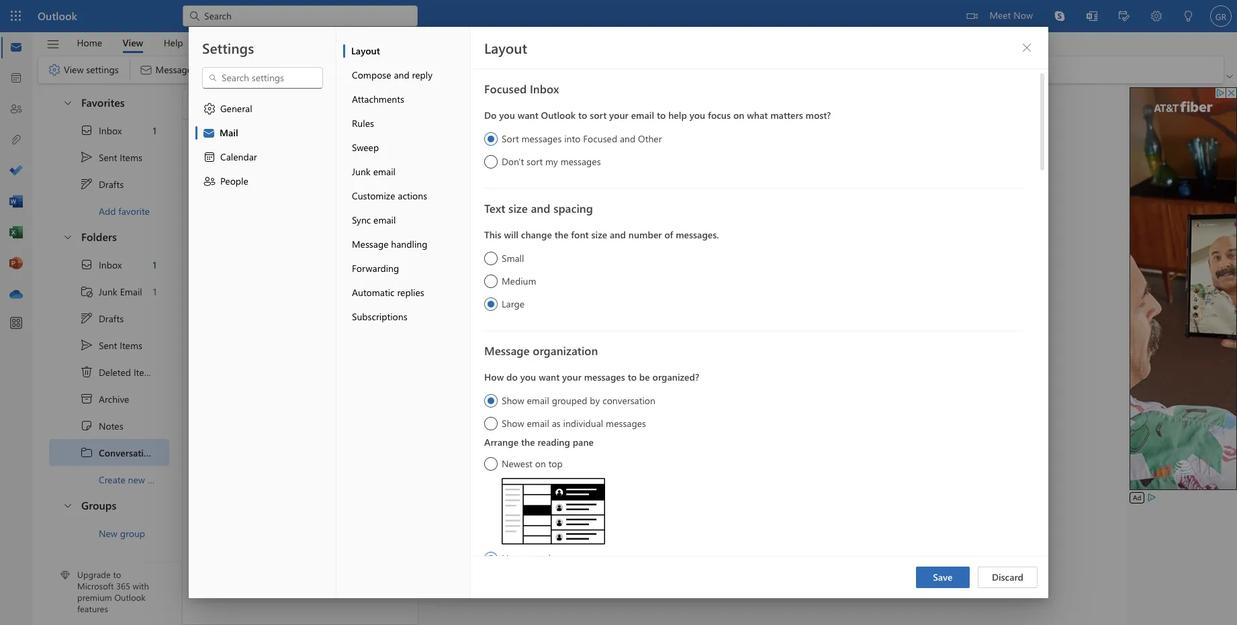 Task type: vqa. For each thing, say whether or not it's contained in the screenshot.
general
yes



Task type: describe. For each thing, give the bounding box(es) containing it.
meet now
[[990, 9, 1033, 21]]

0 vertical spatial focused
[[484, 81, 527, 96]]

tab list containing home
[[67, 32, 193, 53]]

change
[[521, 228, 552, 241]]

 for 
[[80, 124, 93, 137]]

new group
[[99, 527, 145, 540]]

how
[[484, 371, 504, 384]]

what
[[747, 109, 768, 122]]

do
[[507, 371, 518, 384]]

new
[[99, 527, 118, 540]]

 conversation history
[[80, 446, 188, 460]]

messages down scan
[[606, 417, 646, 430]]

and inside "option group"
[[610, 228, 626, 241]]

layout tab panel
[[471, 27, 1049, 625]]

this
[[484, 228, 502, 241]]

sync email
[[352, 214, 396, 226]]

Search settings search field
[[218, 71, 309, 85]]

 drafts for 
[[80, 177, 124, 191]]

grouped
[[552, 394, 587, 407]]

to inside upgrade to microsoft 365 with premium outlook features
[[113, 569, 121, 581]]

inbox for 
[[99, 124, 122, 137]]

organization
[[533, 343, 598, 358]]

the inside this will change the font size and number of messages. "option group"
[[555, 228, 569, 241]]


[[390, 100, 403, 114]]

text size and spacing
[[484, 201, 593, 216]]

sweep
[[352, 141, 379, 154]]

your inside the message organization element
[[562, 371, 582, 384]]

layout heading
[[484, 38, 527, 57]]

 button for groups
[[56, 493, 79, 518]]

1 vertical spatial items
[[120, 339, 142, 352]]

groups tree item
[[49, 493, 169, 520]]

 button
[[386, 97, 407, 116]]

archive
[[99, 393, 129, 405]]

outlook inside option group
[[541, 109, 576, 122]]

help
[[669, 109, 687, 122]]

new group tree item
[[49, 520, 169, 547]]

this will change the font size and number of messages. option group
[[484, 225, 1023, 313]]


[[203, 150, 216, 164]]

attachments
[[352, 93, 404, 105]]

1 vertical spatial with
[[699, 400, 717, 413]]

email for show email as individual messages
[[527, 417, 549, 430]]

favorites
[[81, 95, 125, 110]]

 inside the favorites 'tree'
[[80, 150, 93, 164]]

calendar image
[[9, 72, 23, 85]]

outlook up camera
[[772, 381, 806, 393]]

help button
[[154, 32, 193, 53]]

deleted
[[99, 366, 131, 379]]

 deleted items
[[80, 365, 156, 379]]

pane
[[573, 436, 594, 449]]


[[80, 285, 93, 298]]

email for sync email
[[374, 214, 396, 226]]

looks
[[252, 405, 276, 418]]

small
[[502, 252, 524, 265]]

junk email
[[352, 165, 396, 178]]

customize actions button
[[343, 184, 470, 208]]

to up sort messages into focused and other
[[578, 109, 587, 122]]

and inside do you want outlook to sort your email to help you focus on what matters most? option group
[[620, 132, 636, 145]]

create new folder
[[99, 473, 172, 486]]

features
[[77, 603, 108, 615]]

create
[[99, 473, 125, 486]]

premium features image
[[60, 571, 70, 581]]

arrange
[[484, 436, 519, 449]]

sync
[[352, 214, 371, 226]]

outlook down free.
[[857, 400, 891, 413]]

qr
[[661, 400, 674, 413]]

application containing settings
[[0, 0, 1237, 625]]

notes
[[99, 420, 123, 432]]

1 for 
[[153, 258, 157, 271]]

to do image
[[9, 165, 23, 178]]

premium
[[77, 592, 112, 603]]

message for message organization
[[484, 343, 530, 358]]

message organization element
[[484, 367, 1023, 625]]

 tree item
[[49, 359, 169, 386]]

 tree item for 
[[49, 171, 169, 198]]

messages up don't sort my messages
[[522, 132, 562, 145]]

1 for 
[[153, 124, 157, 137]]

newest on top
[[502, 458, 563, 470]]

phone
[[741, 400, 767, 413]]

upgrade to microsoft 365 with premium outlook features
[[77, 569, 149, 615]]

favorites tree
[[49, 85, 169, 224]]


[[203, 175, 216, 188]]

layout button
[[343, 39, 470, 63]]

2  sent items from the top
[[80, 339, 142, 352]]

sent inside tree
[[99, 339, 117, 352]]

download
[[814, 400, 855, 413]]

layout inside tab panel
[[484, 38, 527, 57]]

add favorite
[[99, 205, 150, 217]]

customize
[[352, 189, 395, 202]]

reading
[[538, 436, 570, 449]]

0 vertical spatial want
[[518, 109, 539, 122]]

rules
[[352, 117, 374, 130]]

 tree item for 
[[49, 251, 169, 278]]

email for show email grouped by conversation
[[527, 394, 549, 407]]

settings
[[202, 38, 254, 57]]

subscriptions
[[352, 310, 408, 323]]

focused inbox
[[484, 81, 559, 96]]

 for groups
[[62, 500, 73, 511]]

you inside how do you want your messages to be organized? option group
[[520, 371, 536, 384]]

settings heading
[[202, 38, 254, 57]]

conversation inside  conversation history
[[99, 446, 155, 459]]


[[80, 392, 93, 406]]

1 inside  tree item
[[153, 285, 157, 298]]

 for  general
[[203, 102, 216, 116]]

general
[[220, 102, 252, 115]]

on for top
[[535, 458, 546, 470]]

size inside "option group"
[[592, 228, 607, 241]]

folders tree item
[[49, 224, 169, 251]]

view inside  view settings
[[64, 63, 84, 76]]

0 vertical spatial with
[[809, 381, 827, 393]]

arrange the reading pane option group
[[484, 433, 1023, 625]]

newest for newest on bottom
[[502, 552, 533, 565]]

 button for favorites
[[56, 90, 79, 115]]

view inside "button"
[[123, 36, 143, 49]]

to left "help"
[[657, 109, 666, 122]]

 for folders
[[62, 231, 73, 242]]

this will change the font size and number of messages.
[[484, 228, 719, 241]]

 for 
[[80, 177, 93, 191]]


[[80, 365, 93, 379]]

layout inside button
[[351, 44, 380, 57]]

and inside button
[[394, 69, 410, 81]]

messages.
[[676, 228, 719, 241]]

2  tree item from the top
[[49, 332, 169, 359]]

upgrade
[[77, 569, 111, 581]]

automatic replies
[[352, 286, 424, 299]]

most?
[[806, 109, 831, 122]]

 button
[[1016, 37, 1038, 58]]


[[80, 419, 93, 433]]

 drafts for 
[[80, 312, 124, 325]]

sync email button
[[343, 208, 470, 232]]

email for junk email
[[373, 165, 396, 178]]

conversation inside conversation history 
[[230, 96, 294, 111]]

people image
[[9, 103, 23, 116]]

don't
[[502, 155, 524, 168]]

1  tree item from the top
[[49, 144, 169, 171]]

0 horizontal spatial size
[[509, 201, 528, 216]]

do you want outlook to sort your email to help you focus on what matters most?
[[484, 109, 831, 122]]

message handling
[[352, 238, 428, 251]]

 junk email
[[80, 285, 142, 298]]

automatic
[[352, 286, 395, 299]]

help
[[164, 36, 183, 49]]


[[46, 37, 60, 51]]

discard button
[[978, 567, 1038, 589]]

with inside upgrade to microsoft 365 with premium outlook features
[[133, 581, 149, 592]]



Task type: locate. For each thing, give the bounding box(es) containing it.
2  tree item from the top
[[49, 305, 169, 332]]

2 drafts from the top
[[99, 312, 124, 325]]

sort left my
[[527, 155, 543, 168]]

folder up over
[[312, 388, 337, 401]]

size right text
[[509, 201, 528, 216]]


[[80, 150, 93, 164], [80, 339, 93, 352]]

free.
[[863, 381, 882, 393]]

how do you want your messages to be organized? option group
[[484, 367, 1023, 433]]

outlook up the into
[[541, 109, 576, 122]]

1 vertical spatial junk
[[99, 285, 117, 298]]

places.
[[719, 381, 748, 393]]

add favorite tree item
[[49, 198, 169, 224]]

0 horizontal spatial folder
[[148, 473, 172, 486]]

focused inside do you want outlook to sort your email to help you focus on what matters most? option group
[[583, 132, 617, 145]]

1 horizontal spatial message
[[484, 343, 530, 358]]

 tree item
[[49, 278, 169, 305]]

1 drafts from the top
[[99, 178, 124, 190]]

junk right 
[[99, 285, 117, 298]]

 drafts inside tree
[[80, 312, 124, 325]]

2  tree item from the top
[[49, 251, 169, 278]]

more apps image
[[9, 317, 23, 331]]

 archive
[[80, 392, 129, 406]]

0 vertical spatial on
[[734, 109, 745, 122]]


[[208, 73, 218, 83]]

with down going at the bottom right of page
[[699, 400, 717, 413]]

messages up the by on the bottom of the page
[[584, 371, 625, 384]]

favorites tree item
[[49, 90, 169, 117]]

0 vertical spatial show
[[502, 394, 524, 407]]

compose and reply
[[352, 69, 433, 81]]

 tree item
[[49, 117, 169, 144], [49, 251, 169, 278]]

1  tree item from the top
[[49, 171, 169, 198]]

inbox inside layout tab panel
[[530, 81, 559, 96]]

conversation
[[230, 96, 294, 111], [99, 446, 155, 459]]

view button
[[113, 32, 153, 53]]

the up newest on top
[[521, 436, 535, 449]]

2  inbox from the top
[[80, 258, 122, 271]]

1 vertical spatial  sent items
[[80, 339, 142, 352]]

arrange the reading pane
[[484, 436, 594, 449]]

folder
[[312, 388, 337, 401], [148, 473, 172, 486]]

2 horizontal spatial your
[[719, 400, 738, 413]]

focused up the do
[[484, 81, 527, 96]]

email
[[631, 109, 654, 122], [373, 165, 396, 178], [374, 214, 396, 226], [527, 394, 549, 407], [527, 417, 549, 430]]

0 vertical spatial  drafts
[[80, 177, 124, 191]]

message handling button
[[343, 232, 470, 257]]

message for message handling
[[352, 238, 389, 251]]

view left settings at left
[[64, 63, 84, 76]]

2  from the top
[[80, 258, 93, 271]]

0 vertical spatial  tree item
[[49, 144, 169, 171]]

sort
[[502, 132, 519, 145]]

to
[[578, 109, 587, 122], [657, 109, 666, 122], [628, 371, 637, 384], [802, 400, 811, 413], [113, 569, 121, 581]]

1 vertical spatial sort
[[527, 155, 543, 168]]

folder for in
[[312, 388, 337, 401]]

1 vertical spatial history
[[157, 446, 188, 459]]

over
[[308, 405, 326, 418]]

set your advertising preferences image
[[1147, 492, 1158, 503]]

1 vertical spatial 
[[80, 312, 93, 325]]

newest
[[502, 458, 533, 470], [502, 552, 533, 565]]

 button left folders
[[56, 224, 79, 249]]

1  sent items from the top
[[80, 150, 142, 164]]

 inbox down folders
[[80, 258, 122, 271]]

your up sort messages into focused and other
[[609, 109, 629, 122]]

2 sent from the top
[[99, 339, 117, 352]]

your inside you're going places. take outlook with you for free. scan the qr code with your phone camera to download outlook mobile
[[719, 400, 738, 413]]

2  from the top
[[80, 339, 93, 352]]


[[1022, 42, 1033, 53]]

application
[[0, 0, 1237, 625]]

conversation up create new folder
[[99, 446, 155, 459]]

 inbox inside tree
[[80, 258, 122, 271]]

1 vertical spatial message
[[484, 343, 530, 358]]

junk down sweep
[[352, 165, 371, 178]]

0 horizontal spatial message
[[352, 238, 389, 251]]

0 horizontal spatial with
[[133, 581, 149, 592]]

1 horizontal spatial the
[[555, 228, 569, 241]]

1  from the top
[[80, 150, 93, 164]]

drafts up the add favorite tree item
[[99, 178, 124, 190]]

1  from the top
[[80, 124, 93, 137]]

2  drafts from the top
[[80, 312, 124, 325]]

 up 
[[80, 258, 93, 271]]

history left  button
[[297, 96, 332, 111]]

message inside button
[[352, 238, 389, 251]]

newest down arrange
[[502, 458, 533, 470]]

 tree item up add
[[49, 171, 169, 198]]

outlook banner
[[0, 0, 1237, 32]]

 inside tree
[[80, 339, 93, 352]]

 down the favorites
[[80, 150, 93, 164]]

 down the favorites
[[80, 124, 93, 137]]

2 vertical spatial the
[[521, 436, 535, 449]]

show for show email as individual messages
[[502, 417, 524, 430]]

focused
[[484, 81, 527, 96], [583, 132, 617, 145]]

drafts inside the favorites 'tree'
[[99, 178, 124, 190]]

compose
[[352, 69, 391, 81]]

folders
[[81, 230, 117, 244]]

size
[[509, 201, 528, 216], [592, 228, 607, 241]]

your down places.
[[719, 400, 738, 413]]

excel image
[[9, 226, 23, 240]]

0 vertical spatial  tree item
[[49, 117, 169, 144]]

0 horizontal spatial your
[[562, 371, 582, 384]]

0 horizontal spatial the
[[521, 436, 535, 449]]

1 horizontal spatial layout
[[484, 38, 527, 57]]

layout up compose
[[351, 44, 380, 57]]

folder right the new
[[148, 473, 172, 486]]

0 vertical spatial  sent items
[[80, 150, 142, 164]]

mobile
[[894, 400, 922, 413]]

 calendar
[[203, 150, 257, 164]]

sent inside the favorites 'tree'
[[99, 151, 117, 164]]

0 horizontal spatial layout
[[351, 44, 380, 57]]

1 vertical spatial sent
[[99, 339, 117, 352]]

with right 365
[[133, 581, 149, 592]]

the inside you're going places. take outlook with you for free. scan the qr code with your phone camera to download outlook mobile
[[645, 400, 658, 413]]

 for favorites
[[62, 97, 73, 108]]

 button left the favorites
[[56, 90, 79, 115]]

empty
[[279, 405, 305, 418]]

focused right the into
[[583, 132, 617, 145]]

 inside favorites tree item
[[62, 97, 73, 108]]

 drafts up add
[[80, 177, 124, 191]]


[[48, 63, 61, 77], [203, 102, 216, 116]]

show for show email grouped by conversation
[[502, 394, 524, 407]]

 view settings
[[48, 63, 119, 77]]

1 vertical spatial conversation
[[99, 446, 155, 459]]

2 vertical spatial 1
[[153, 285, 157, 298]]

1 show from the top
[[502, 394, 524, 407]]

settings tab list
[[189, 27, 337, 599]]

1 horizontal spatial focused
[[583, 132, 617, 145]]

 inside tree
[[80, 312, 93, 325]]

of
[[665, 228, 673, 241]]

tab list
[[67, 32, 193, 53]]

layout group
[[216, 56, 349, 83]]

3  from the top
[[62, 500, 73, 511]]

powerpoint image
[[9, 257, 23, 271]]

subscriptions button
[[343, 305, 470, 329]]

nothing in folder looks empty over here.
[[252, 388, 349, 418]]

1 vertical spatial  button
[[56, 224, 79, 249]]

inbox inside tree
[[99, 258, 122, 271]]

on left what
[[734, 109, 745, 122]]

you left for
[[830, 381, 846, 393]]

 sent items up the "" tree item
[[80, 339, 142, 352]]

 drafts
[[80, 177, 124, 191], [80, 312, 124, 325]]

2  from the top
[[62, 231, 73, 242]]

2 vertical spatial 
[[62, 500, 73, 511]]

0 vertical spatial drafts
[[99, 178, 124, 190]]

0 vertical spatial 
[[62, 97, 73, 108]]

number
[[629, 228, 662, 241]]

and left other
[[620, 132, 636, 145]]

new
[[128, 473, 145, 486]]

forwarding button
[[343, 257, 470, 281]]

document containing settings
[[0, 0, 1237, 625]]

1 horizontal spatial with
[[699, 400, 717, 413]]

 down 
[[80, 312, 93, 325]]

2  from the top
[[80, 312, 93, 325]]

 left the favorites
[[62, 97, 73, 108]]

items up favorite
[[120, 151, 142, 164]]

tree
[[49, 251, 188, 493]]

dialog
[[0, 0, 1237, 625]]

 tree item
[[49, 171, 169, 198], [49, 305, 169, 332]]

0 vertical spatial message
[[352, 238, 389, 251]]

 sent items up the add favorite tree item
[[80, 150, 142, 164]]

junk
[[352, 165, 371, 178], [99, 285, 117, 298]]

items up  deleted items
[[120, 339, 142, 352]]

you inside you're going places. take outlook with you for free. scan the qr code with your phone camera to download outlook mobile
[[830, 381, 846, 393]]

folder inside nothing in folder looks empty over here.
[[312, 388, 337, 401]]

0 vertical spatial conversation
[[230, 96, 294, 111]]


[[202, 126, 216, 140]]

sent up the "" tree item
[[99, 339, 117, 352]]

 tree item up deleted
[[49, 332, 169, 359]]

on left top
[[535, 458, 546, 470]]

items inside  deleted items
[[134, 366, 156, 379]]

layout up the focused inbox
[[484, 38, 527, 57]]

on left bottom
[[535, 552, 546, 565]]

2 1 from the top
[[153, 258, 157, 271]]

1 vertical spatial 
[[62, 231, 73, 242]]

newest left bottom
[[502, 552, 533, 565]]

message up do
[[484, 343, 530, 358]]

focus
[[708, 109, 731, 122]]

show down do
[[502, 394, 524, 407]]

0 horizontal spatial junk
[[99, 285, 117, 298]]

into
[[564, 132, 581, 145]]

0 vertical spatial 1
[[153, 124, 157, 137]]

handling
[[391, 238, 428, 251]]

message inside layout tab panel
[[484, 343, 530, 358]]

0 vertical spatial newest
[[502, 458, 533, 470]]

conversation
[[603, 394, 656, 407]]

 tree item
[[49, 386, 169, 412]]

 inside  view settings
[[48, 63, 61, 77]]

 sent items inside the favorites 'tree'
[[80, 150, 142, 164]]

0 horizontal spatial history
[[157, 446, 188, 459]]

0 vertical spatial your
[[609, 109, 629, 122]]

1 vertical spatial folder
[[148, 473, 172, 486]]

drafts down  junk email
[[99, 312, 124, 325]]

as
[[552, 417, 561, 430]]

 up  in the top left of the page
[[203, 102, 216, 116]]

 tree item down  junk email
[[49, 305, 169, 332]]

1 1 from the top
[[153, 124, 157, 137]]

actions
[[398, 189, 427, 202]]

sent up add
[[99, 151, 117, 164]]

going
[[691, 381, 716, 393]]

2 vertical spatial on
[[535, 552, 546, 565]]

 inside the favorites 'tree'
[[80, 177, 93, 191]]

2 vertical spatial with
[[133, 581, 149, 592]]

for
[[848, 381, 861, 393]]

the inside arrange the reading pane option group
[[521, 436, 535, 449]]

1 right the email
[[153, 285, 157, 298]]

email up customize actions
[[373, 165, 396, 178]]

1 horizontal spatial size
[[592, 228, 607, 241]]

show email as individual messages
[[502, 417, 646, 430]]

1 horizontal spatial want
[[539, 371, 560, 384]]

history up create new folder
[[157, 446, 188, 459]]

 tree item
[[49, 439, 188, 466]]

junk inside button
[[352, 165, 371, 178]]

drafts for 
[[99, 312, 124, 325]]

2 vertical spatial your
[[719, 400, 738, 413]]

drafts inside tree
[[99, 312, 124, 325]]

and left number
[[610, 228, 626, 241]]

 drafts inside the favorites 'tree'
[[80, 177, 124, 191]]

 button for folders
[[56, 224, 79, 249]]

 tree item down the favorites
[[49, 117, 169, 144]]

 button
[[56, 90, 79, 115], [56, 224, 79, 249], [56, 493, 79, 518]]

 button inside favorites tree item
[[56, 90, 79, 115]]

want down the focused inbox
[[518, 109, 539, 122]]

1 sent from the top
[[99, 151, 117, 164]]

 inbox inside the favorites 'tree'
[[80, 124, 122, 137]]

newest on bottom
[[502, 552, 580, 565]]

message down 'sync email'
[[352, 238, 389, 251]]


[[62, 97, 73, 108], [62, 231, 73, 242], [62, 500, 73, 511]]

the left font
[[555, 228, 569, 241]]

to inside you're going places. take outlook with you for free. scan the qr code with your phone camera to download outlook mobile
[[802, 400, 811, 413]]

1  from the top
[[62, 97, 73, 108]]

reply
[[412, 69, 433, 81]]

1 vertical spatial 
[[80, 258, 93, 271]]

replies
[[397, 286, 424, 299]]

1 down favorites tree item
[[153, 124, 157, 137]]

dialog containing settings
[[0, 0, 1237, 625]]

1 vertical spatial the
[[645, 400, 658, 413]]

message organization
[[484, 343, 598, 358]]


[[337, 97, 351, 111]]

want inside the message organization element
[[539, 371, 560, 384]]

scan
[[623, 400, 642, 413]]

 left folders
[[62, 231, 73, 242]]

 inbox for 
[[80, 124, 122, 137]]

1 horizontal spatial view
[[123, 36, 143, 49]]

you right "help"
[[690, 109, 706, 122]]

want down message organization
[[539, 371, 560, 384]]

 up the add favorite tree item
[[80, 177, 93, 191]]

0 horizontal spatial 
[[48, 63, 61, 77]]

outlook up  button on the left top of the page
[[38, 9, 77, 23]]

with up download
[[809, 381, 827, 393]]

1 inside the favorites 'tree'
[[153, 124, 157, 137]]

1  tree item from the top
[[49, 117, 169, 144]]

2 horizontal spatial the
[[645, 400, 658, 413]]

1 horizontal spatial junk
[[352, 165, 371, 178]]

2 vertical spatial inbox
[[99, 258, 122, 271]]

1  button from the top
[[56, 90, 79, 115]]

1  inbox from the top
[[80, 124, 122, 137]]

1 vertical spatial  tree item
[[49, 305, 169, 332]]

1 vertical spatial  drafts
[[80, 312, 124, 325]]

1 vertical spatial on
[[535, 458, 546, 470]]

 for 
[[80, 258, 93, 271]]

1 vertical spatial 1
[[153, 258, 157, 271]]

you right the do
[[499, 109, 515, 122]]

1 vertical spatial  inbox
[[80, 258, 122, 271]]

1 vertical spatial focused
[[583, 132, 617, 145]]

1 newest from the top
[[502, 458, 533, 470]]

0 vertical spatial the
[[555, 228, 569, 241]]

1 vertical spatial newest
[[502, 552, 533, 565]]

message list section
[[183, 86, 418, 625]]

conversation history heading
[[212, 89, 355, 119]]

mail image
[[9, 41, 23, 54]]

0 vertical spatial 
[[80, 177, 93, 191]]

0 vertical spatial history
[[297, 96, 332, 111]]

sort up sort messages into focused and other
[[590, 109, 607, 122]]


[[80, 124, 93, 137], [80, 258, 93, 271]]

 tree item up the add favorite tree item
[[49, 144, 169, 171]]

 inside folders tree item
[[62, 231, 73, 242]]

email right sync
[[374, 214, 396, 226]]


[[967, 11, 978, 21]]

email left as
[[527, 417, 549, 430]]

camera
[[770, 400, 800, 413]]

 inside the favorites 'tree'
[[80, 124, 93, 137]]

1 horizontal spatial 
[[203, 102, 216, 116]]

save button
[[916, 567, 970, 589]]

0 vertical spatial 
[[80, 150, 93, 164]]

 for 
[[80, 312, 93, 325]]

messages
[[522, 132, 562, 145], [561, 155, 601, 168], [584, 371, 625, 384], [606, 417, 646, 430]]

outlook right premium
[[114, 592, 146, 603]]

0 horizontal spatial conversation
[[99, 446, 155, 459]]

1 up  tree item
[[153, 258, 157, 271]]

inbox
[[530, 81, 559, 96], [99, 124, 122, 137], [99, 258, 122, 271]]

groups
[[81, 498, 116, 513]]

 down  button on the left top of the page
[[48, 63, 61, 77]]

0 vertical spatial  tree item
[[49, 171, 169, 198]]

compose and reply button
[[343, 63, 470, 87]]

0 vertical spatial view
[[123, 36, 143, 49]]

2 show from the top
[[502, 417, 524, 430]]

be
[[639, 371, 650, 384]]

show up arrange
[[502, 417, 524, 430]]

items inside the favorites 'tree'
[[120, 151, 142, 164]]

inbox for 
[[99, 258, 122, 271]]

tree containing 
[[49, 251, 188, 493]]

1  from the top
[[80, 177, 93, 191]]

mail
[[220, 126, 238, 139]]

how do you want your messages to be organized?
[[484, 371, 699, 384]]

0 vertical spatial folder
[[312, 388, 337, 401]]

and left reply
[[394, 69, 410, 81]]

 tree item for 
[[49, 305, 169, 332]]

to right camera
[[802, 400, 811, 413]]

items right deleted
[[134, 366, 156, 379]]

1 horizontal spatial sort
[[590, 109, 607, 122]]

0 vertical spatial  inbox
[[80, 124, 122, 137]]

to inside the message organization element
[[628, 371, 637, 384]]

do you want outlook to sort your email to help you focus on what matters most? option group
[[484, 105, 1023, 171]]

2 newest from the top
[[502, 552, 533, 565]]

newest for newest on top
[[502, 458, 533, 470]]

0 horizontal spatial focused
[[484, 81, 527, 96]]

3 1 from the top
[[153, 285, 157, 298]]

0 vertical spatial sent
[[99, 151, 117, 164]]

messages down sort messages into focused and other
[[561, 155, 601, 168]]

medium
[[502, 275, 536, 288]]

1 vertical spatial  tree item
[[49, 251, 169, 278]]

1 vertical spatial drafts
[[99, 312, 124, 325]]

 button left groups
[[56, 493, 79, 518]]

 tree item
[[49, 412, 169, 439]]

0 horizontal spatial want
[[518, 109, 539, 122]]

on for bottom
[[535, 552, 546, 565]]

2  button from the top
[[56, 224, 79, 249]]

 drafts down  tree item
[[80, 312, 124, 325]]

files image
[[9, 134, 23, 147]]

and
[[394, 69, 410, 81], [620, 132, 636, 145], [531, 201, 551, 216], [610, 228, 626, 241]]

 tree item
[[49, 144, 169, 171], [49, 332, 169, 359]]

1 vertical spatial view
[[64, 63, 84, 76]]

discard
[[992, 571, 1024, 584]]

 button
[[40, 33, 67, 56]]

outlook inside banner
[[38, 9, 77, 23]]

the left qr
[[645, 400, 658, 413]]

 up 
[[80, 339, 93, 352]]

folder for new
[[148, 473, 172, 486]]

drafts for 
[[99, 178, 124, 190]]

1 vertical spatial want
[[539, 371, 560, 384]]

email up other
[[631, 109, 654, 122]]

0 horizontal spatial sort
[[527, 155, 543, 168]]

 inside "settings" tab list
[[203, 102, 216, 116]]

code
[[676, 400, 697, 413]]

1 vertical spatial show
[[502, 417, 524, 430]]

you're going places. take outlook with you for free. scan the qr code with your phone camera to download outlook mobile
[[623, 381, 922, 413]]

outlook link
[[38, 0, 77, 32]]

on inside option group
[[734, 109, 745, 122]]

favorite
[[118, 205, 150, 217]]

word image
[[9, 195, 23, 209]]

1 vertical spatial inbox
[[99, 124, 122, 137]]

 tree item up  junk email
[[49, 251, 169, 278]]

font
[[571, 228, 589, 241]]

email left grouped
[[527, 394, 549, 407]]

junk inside  junk email
[[99, 285, 117, 298]]

 inbox for 
[[80, 258, 122, 271]]

to left be
[[628, 371, 637, 384]]

3  button from the top
[[56, 493, 79, 518]]

size right font
[[592, 228, 607, 241]]

0 vertical spatial size
[[509, 201, 528, 216]]

save
[[933, 571, 953, 584]]

0 vertical spatial sort
[[590, 109, 607, 122]]

 button inside folders tree item
[[56, 224, 79, 249]]

history inside conversation history 
[[297, 96, 332, 111]]

document
[[0, 0, 1237, 625]]

1 vertical spatial your
[[562, 371, 582, 384]]

items
[[120, 151, 142, 164], [120, 339, 142, 352], [134, 366, 156, 379]]

settings
[[86, 63, 119, 76]]

 button inside groups 'tree item'
[[56, 493, 79, 518]]

 inbox
[[80, 124, 122, 137], [80, 258, 122, 271]]

 inside groups 'tree item'
[[62, 500, 73, 511]]

you right do
[[520, 371, 536, 384]]

2 vertical spatial items
[[134, 366, 156, 379]]

your up grouped
[[562, 371, 582, 384]]

conversation down "search settings" search box
[[230, 96, 294, 111]]

history inside  conversation history
[[157, 446, 188, 459]]

layout
[[484, 38, 527, 57], [351, 44, 380, 57]]

1 horizontal spatial history
[[297, 96, 332, 111]]

 tree item for 
[[49, 117, 169, 144]]

left-rail-appbar navigation
[[3, 32, 30, 310]]

history
[[297, 96, 332, 111], [157, 446, 188, 459]]

and up change
[[531, 201, 551, 216]]

2 horizontal spatial with
[[809, 381, 827, 393]]

1 horizontal spatial your
[[609, 109, 629, 122]]

folder inside tree item
[[148, 473, 172, 486]]

view left the help
[[123, 36, 143, 49]]

matters
[[771, 109, 803, 122]]

0 vertical spatial items
[[120, 151, 142, 164]]

 inbox down the favorites
[[80, 124, 122, 137]]

do
[[484, 109, 497, 122]]

to right upgrade
[[113, 569, 121, 581]]

1 vertical spatial 
[[203, 102, 216, 116]]

1 vertical spatial 
[[80, 339, 93, 352]]

inbox inside the favorites 'tree'
[[99, 124, 122, 137]]

1  drafts from the top
[[80, 177, 124, 191]]

0 vertical spatial 
[[48, 63, 61, 77]]

1 horizontal spatial folder
[[312, 388, 337, 401]]

0 vertical spatial  button
[[56, 90, 79, 115]]

 for  view settings
[[48, 63, 61, 77]]

onedrive image
[[9, 288, 23, 302]]

outlook inside upgrade to microsoft 365 with premium outlook features
[[114, 592, 146, 603]]

1 vertical spatial  tree item
[[49, 332, 169, 359]]

email inside option group
[[631, 109, 654, 122]]

spacing
[[554, 201, 593, 216]]

create new folder tree item
[[49, 466, 172, 493]]



